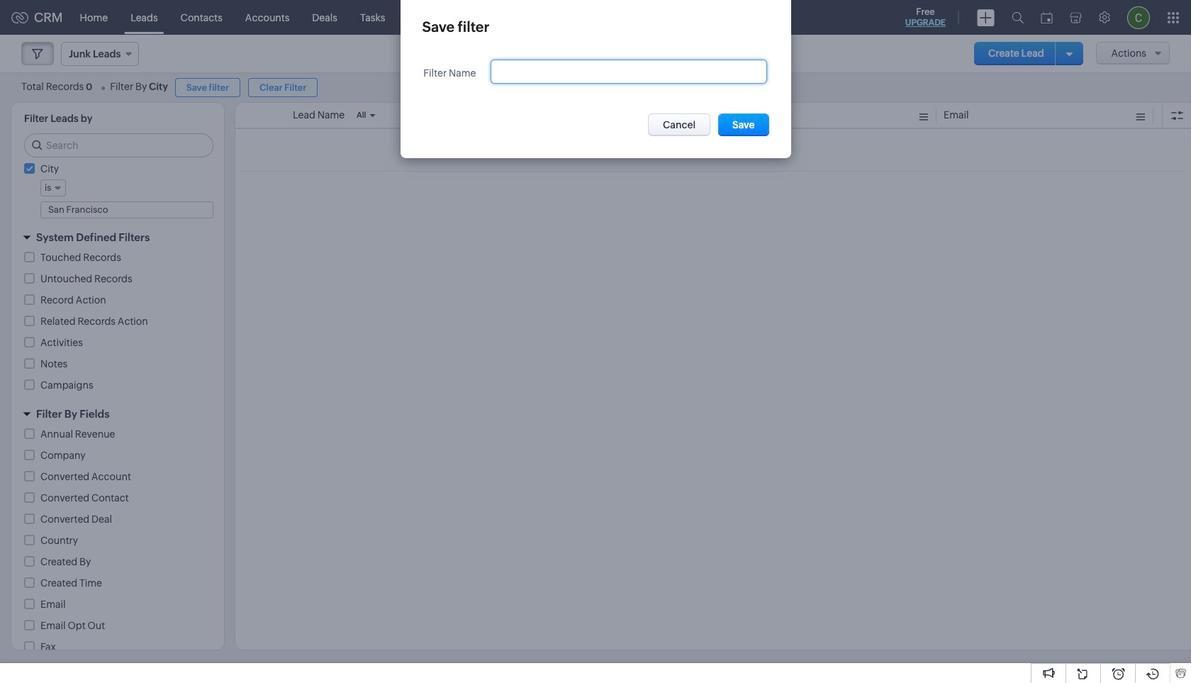 Task type: describe. For each thing, give the bounding box(es) containing it.
calendar image
[[1041, 12, 1053, 23]]

profile element
[[1119, 0, 1159, 34]]

search element
[[1004, 0, 1033, 35]]



Task type: locate. For each thing, give the bounding box(es) containing it.
Search text field
[[25, 134, 213, 157]]

None text field
[[492, 60, 767, 83]]

create menu image
[[977, 9, 995, 26]]

create menu element
[[969, 0, 1004, 34]]

Type here text field
[[41, 202, 213, 218]]

logo image
[[11, 12, 28, 23]]

profile image
[[1128, 6, 1150, 29]]

search image
[[1012, 11, 1024, 23]]



Task type: vqa. For each thing, say whether or not it's contained in the screenshot.
Search Image
yes



